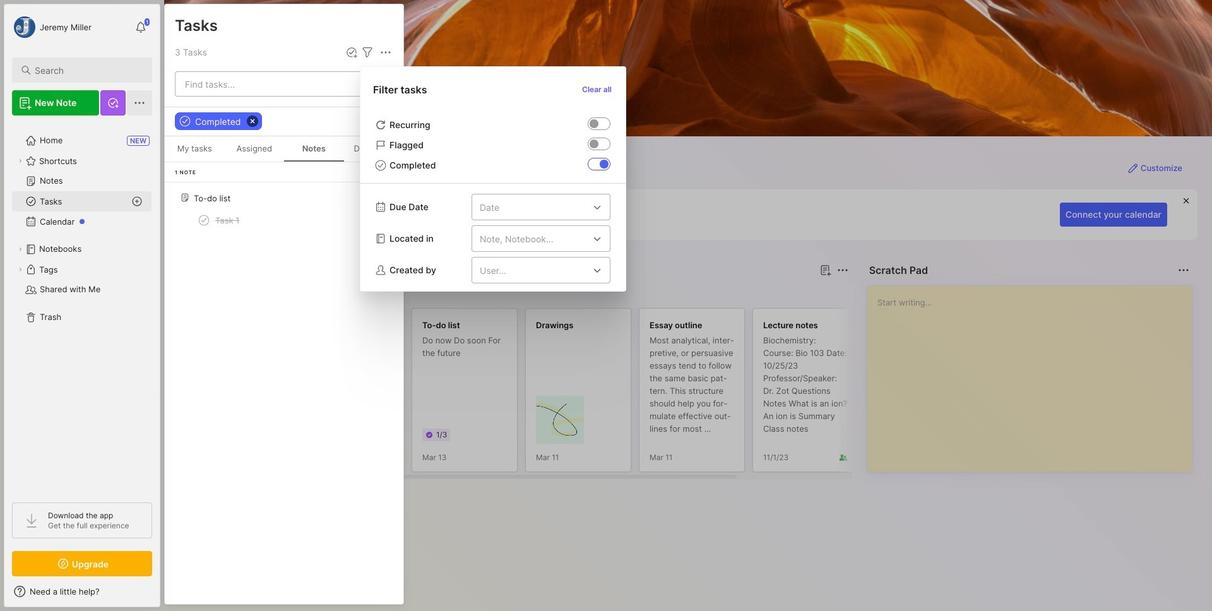 Task type: vqa. For each thing, say whether or not it's contained in the screenshot.
Search Box inside "MAIN" element
yes



Task type: locate. For each thing, give the bounding box(es) containing it.
Located in field
[[472, 226, 620, 252]]

click to collapse image
[[160, 588, 169, 603]]

1 vertical spatial row group
[[184, 308, 981, 480]]

row group
[[165, 162, 404, 243], [184, 308, 981, 480]]

tab
[[187, 286, 224, 301]]

More actions and view options field
[[375, 45, 394, 60]]

tree
[[4, 123, 160, 492]]

recurring image
[[590, 119, 599, 128]]

tree inside main element
[[4, 123, 160, 492]]

Created by field
[[472, 257, 620, 284]]

flagged image
[[590, 140, 599, 148]]

None search field
[[35, 63, 141, 78]]

new task image
[[346, 46, 358, 59]]

Search text field
[[35, 64, 141, 76]]

expand notebooks image
[[16, 246, 24, 253]]

filter tasks image
[[360, 45, 375, 60]]

expand tags image
[[16, 266, 24, 274]]

row
[[170, 209, 399, 232]]

0 vertical spatial row group
[[165, 162, 404, 243]]



Task type: describe. For each thing, give the bounding box(es) containing it.
WHAT'S NEW field
[[4, 582, 160, 602]]

Filter tasks field
[[360, 45, 375, 60]]

Start writing… text field
[[878, 286, 1192, 462]]

none search field inside main element
[[35, 63, 141, 78]]

main element
[[0, 0, 164, 612]]

completed image
[[600, 160, 609, 169]]

collapse qa-tasks_sections_bynote_0 image
[[379, 192, 392, 204]]

task 1 0 cell
[[215, 214, 240, 227]]

Account field
[[12, 15, 92, 40]]

thumbnail image
[[536, 396, 584, 444]]

Find tasks… text field
[[178, 74, 365, 94]]

more actions and view options image
[[378, 45, 394, 60]]

row inside row group
[[170, 209, 399, 232]]

 Date picker field
[[472, 194, 620, 220]]



